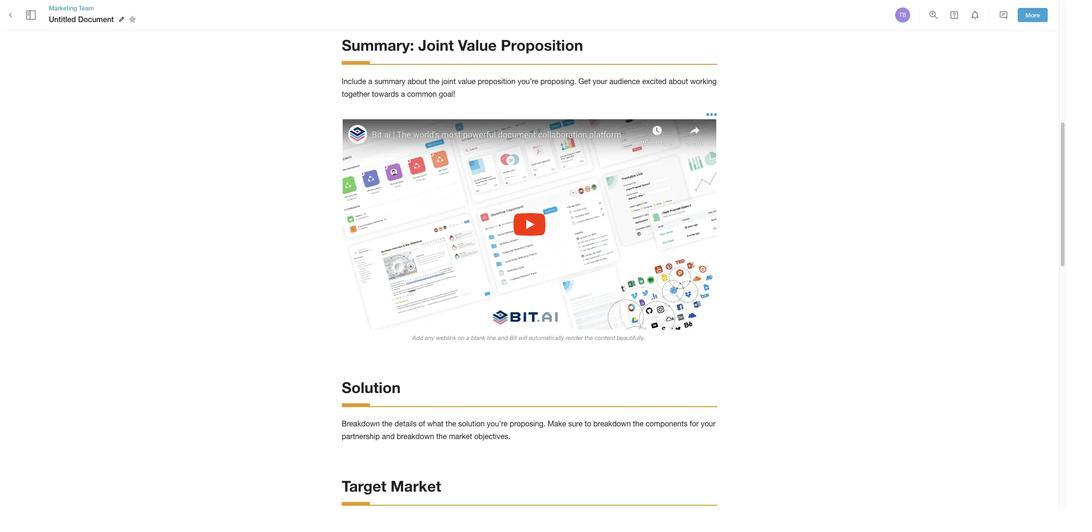 Task type: locate. For each thing, give the bounding box(es) containing it.
breakdown down the of
[[397, 432, 434, 440]]

and left bit
[[498, 334, 508, 341]]

1 horizontal spatial you're
[[518, 77, 539, 86]]

team
[[79, 4, 94, 12]]

2 vertical spatial a
[[467, 334, 470, 341]]

marketing
[[49, 4, 77, 12]]

will
[[519, 334, 527, 341]]

1 horizontal spatial about
[[669, 77, 688, 86]]

together
[[342, 90, 370, 98]]

0 horizontal spatial a
[[368, 77, 373, 86]]

1 horizontal spatial your
[[701, 420, 716, 428]]

about right excited
[[669, 77, 688, 86]]

untitled document
[[49, 15, 114, 23]]

the
[[429, 77, 440, 86], [585, 334, 593, 341], [382, 420, 393, 428], [446, 420, 456, 428], [633, 420, 644, 428], [436, 432, 447, 440]]

the left components
[[633, 420, 644, 428]]

details
[[395, 420, 417, 428]]

proposing. left make
[[510, 420, 546, 428]]

line
[[487, 334, 496, 341]]

get
[[579, 77, 591, 86]]

1 vertical spatial breakdown
[[397, 432, 434, 440]]

excited
[[642, 77, 667, 86]]

0 horizontal spatial you're
[[487, 420, 508, 428]]

0 vertical spatial a
[[368, 77, 373, 86]]

value
[[458, 77, 476, 86]]

you're
[[518, 77, 539, 86], [487, 420, 508, 428]]

untitled
[[49, 15, 76, 23]]

1 vertical spatial a
[[401, 90, 405, 98]]

and
[[498, 334, 508, 341], [382, 432, 395, 440]]

1 horizontal spatial breakdown
[[594, 420, 631, 428]]

audience
[[610, 77, 640, 86]]

value
[[458, 36, 497, 54]]

automatically
[[529, 334, 564, 341]]

on
[[458, 334, 465, 341]]

1 about from the left
[[408, 77, 427, 86]]

and inside breakdown the details of what the solution you're proposing. make sure to breakdown the components for your partnership and breakdown the market objectives.
[[382, 432, 395, 440]]

the right render
[[585, 334, 593, 341]]

solution
[[342, 379, 401, 396]]

common
[[407, 90, 437, 98]]

summary:
[[342, 36, 414, 54]]

components
[[646, 420, 688, 428]]

the right what
[[446, 420, 456, 428]]

proposing. left "get"
[[541, 77, 577, 86]]

1 vertical spatial proposing.
[[510, 420, 546, 428]]

for
[[690, 420, 699, 428]]

breakdown right to at right bottom
[[594, 420, 631, 428]]

1 horizontal spatial a
[[401, 90, 405, 98]]

0 vertical spatial you're
[[518, 77, 539, 86]]

breakdown
[[594, 420, 631, 428], [397, 432, 434, 440]]

your inside breakdown the details of what the solution you're proposing. make sure to breakdown the components for your partnership and breakdown the market objectives.
[[701, 420, 716, 428]]

you're up objectives.
[[487, 420, 508, 428]]

proposing.
[[541, 77, 577, 86], [510, 420, 546, 428]]

1 vertical spatial your
[[701, 420, 716, 428]]

favorite image
[[127, 14, 138, 25]]

your right for
[[701, 420, 716, 428]]

0 horizontal spatial your
[[593, 77, 608, 86]]

objectives.
[[474, 432, 511, 440]]

0 vertical spatial your
[[593, 77, 608, 86]]

a right towards
[[401, 90, 405, 98]]

include a summary about the joint value proposition you're proposing. get your audience excited about working together towards a common goal!
[[342, 77, 719, 98]]

0 horizontal spatial about
[[408, 77, 427, 86]]

a right on
[[467, 334, 470, 341]]

1 horizontal spatial and
[[498, 334, 508, 341]]

about
[[408, 77, 427, 86], [669, 77, 688, 86]]

partnership
[[342, 432, 380, 440]]

1 vertical spatial you're
[[487, 420, 508, 428]]

you're inside include a summary about the joint value proposition you're proposing. get your audience excited about working together towards a common goal!
[[518, 77, 539, 86]]

about up common
[[408, 77, 427, 86]]

proposing. inside breakdown the details of what the solution you're proposing. make sure to breakdown the components for your partnership and breakdown the market objectives.
[[510, 420, 546, 428]]

your right "get"
[[593, 77, 608, 86]]

the left joint on the left top of page
[[429, 77, 440, 86]]

a
[[368, 77, 373, 86], [401, 90, 405, 98], [467, 334, 470, 341]]

proposition
[[478, 77, 516, 86]]

you're right the proposition
[[518, 77, 539, 86]]

0 horizontal spatial and
[[382, 432, 395, 440]]

and down details
[[382, 432, 395, 440]]

market
[[391, 477, 441, 495]]

your
[[593, 77, 608, 86], [701, 420, 716, 428]]

a right "include"
[[368, 77, 373, 86]]

1 vertical spatial and
[[382, 432, 395, 440]]

market
[[449, 432, 472, 440]]

0 vertical spatial proposing.
[[541, 77, 577, 86]]

of
[[419, 420, 425, 428]]

tb button
[[894, 6, 912, 24]]



Task type: describe. For each thing, give the bounding box(es) containing it.
what
[[427, 420, 444, 428]]

joint
[[418, 36, 454, 54]]

document
[[78, 15, 114, 23]]

your inside include a summary about the joint value proposition you're proposing. get your audience excited about working together towards a common goal!
[[593, 77, 608, 86]]

2 horizontal spatial a
[[467, 334, 470, 341]]

breakdown
[[342, 420, 380, 428]]

make
[[548, 420, 566, 428]]

marketing team
[[49, 4, 94, 12]]

joint
[[442, 77, 456, 86]]

you're inside breakdown the details of what the solution you're proposing. make sure to breakdown the components for your partnership and breakdown the market objectives.
[[487, 420, 508, 428]]

breakdown the details of what the solution you're proposing. make sure to breakdown the components for your partnership and breakdown the market objectives.
[[342, 420, 718, 440]]

any
[[425, 334, 434, 341]]

the down what
[[436, 432, 447, 440]]

goal!
[[439, 90, 455, 98]]

marketing team link
[[49, 4, 139, 12]]

0 vertical spatial and
[[498, 334, 508, 341]]

blank
[[471, 334, 486, 341]]

proposition
[[501, 36, 583, 54]]

the inside include a summary about the joint value proposition you're proposing. get your audience excited about working together towards a common goal!
[[429, 77, 440, 86]]

solution
[[458, 420, 485, 428]]

2 about from the left
[[669, 77, 688, 86]]

include
[[342, 77, 366, 86]]

summary
[[375, 77, 406, 86]]

weblink
[[436, 334, 456, 341]]

content
[[595, 334, 615, 341]]

towards
[[372, 90, 399, 98]]

target market
[[342, 477, 441, 495]]

working
[[690, 77, 717, 86]]

bit
[[510, 334, 517, 341]]

the left details
[[382, 420, 393, 428]]

to
[[585, 420, 592, 428]]

0 vertical spatial breakdown
[[594, 420, 631, 428]]

sure
[[568, 420, 583, 428]]

render
[[566, 334, 583, 341]]

0 horizontal spatial breakdown
[[397, 432, 434, 440]]

more button
[[1018, 8, 1048, 22]]

more
[[1026, 11, 1040, 19]]

add any weblink on a blank line and bit will automatically render the content beautifully.
[[412, 334, 647, 341]]

target
[[342, 477, 387, 495]]

beautifully.
[[617, 334, 645, 341]]

proposing. inside include a summary about the joint value proposition you're proposing. get your audience excited about working together towards a common goal!
[[541, 77, 577, 86]]

add
[[412, 334, 423, 341]]

tb
[[900, 12, 907, 18]]

summary: joint value proposition
[[342, 36, 583, 54]]



Task type: vqa. For each thing, say whether or not it's contained in the screenshot.
Go Back image at top
no



